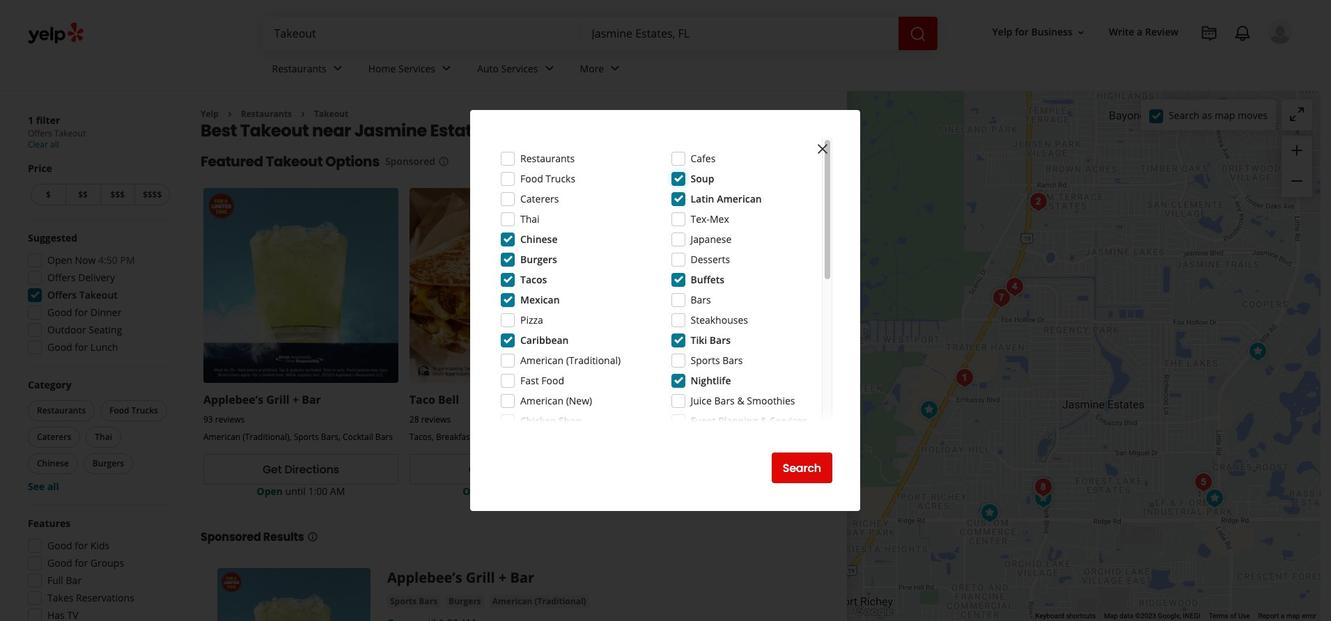 Task type: describe. For each thing, give the bounding box(es) containing it.
of
[[1231, 613, 1237, 620]]

mex
[[710, 213, 730, 226]]

24 chevron down v2 image for auto services
[[541, 60, 558, 77]]

featured takeout options
[[201, 152, 380, 172]]

for for kids
[[75, 539, 88, 553]]

dinner
[[91, 306, 122, 319]]

1 vertical spatial burgers button
[[446, 595, 484, 609]]

bars right juice
[[715, 394, 735, 408]]

smoothies
[[747, 394, 796, 408]]

american up mex
[[717, 192, 762, 206]]

& inside taco bell 28 reviews tacos, breakfast & brunch, fast food
[[475, 432, 481, 443]]

user actions element
[[982, 17, 1313, 103]]

$$ button
[[65, 184, 100, 206]]

search for search as map moves
[[1169, 108, 1200, 122]]

offers for offers delivery
[[47, 271, 76, 284]]

map data ©2023 google, inegi
[[1105, 613, 1201, 620]]

1
[[28, 114, 33, 127]]

terms
[[1209, 613, 1229, 620]]

applebee's for applebee's grill + bar
[[387, 569, 462, 588]]

chicken inside search dialog
[[521, 415, 556, 428]]

get directions for reviews
[[469, 462, 546, 478]]

taco bell link
[[410, 393, 459, 408]]

beer,
[[691, 435, 715, 448]]

sports inside search dialog
[[691, 354, 720, 367]]

jasmine
[[354, 119, 427, 142]]

beer, wine & spirits
[[691, 435, 781, 448]]

caterers inside search dialog
[[521, 192, 559, 206]]

1 vertical spatial applebee's grill + bar link
[[387, 569, 535, 588]]

good for kids
[[47, 539, 110, 553]]

search dialog
[[0, 0, 1332, 622]]

get directions link for reviews
[[410, 455, 605, 485]]

offers takeout
[[47, 289, 118, 302]]

takeout inside 1 filter offers takeout clear all
[[54, 128, 86, 139]]

takeout for best
[[240, 119, 309, 142]]

takes reservations
[[47, 592, 134, 605]]

terms of use
[[1209, 613, 1251, 620]]

good for good for lunch
[[47, 341, 72, 354]]

shop
[[559, 415, 582, 428]]

sports bars inside sports bars button
[[390, 596, 438, 608]]

google,
[[1159, 613, 1182, 620]]

restaurants inside restaurants link
[[272, 62, 327, 75]]

category
[[28, 378, 72, 392]]

report a map error
[[1259, 613, 1317, 620]]

business categories element
[[261, 50, 1293, 91]]

16 chevron down v2 image
[[1076, 27, 1087, 38]]

1:00
[[308, 485, 328, 498]]

restaurants inside restaurants button
[[37, 405, 86, 417]]

1 horizontal spatial 16 info v2 image
[[438, 156, 449, 167]]

pizza,
[[616, 420, 638, 432]]

0 horizontal spatial applebee's grill + bar link
[[204, 393, 321, 408]]

sponsored results
[[201, 530, 304, 546]]

(traditional) inside search dialog
[[566, 354, 621, 367]]

food trucks button
[[100, 401, 167, 422]]

get directions for bar
[[263, 462, 339, 478]]

& for beer,
[[743, 435, 750, 448]]

business
[[1032, 25, 1073, 39]]

latin american
[[691, 192, 762, 206]]

auto
[[477, 62, 499, 75]]

full bar
[[47, 574, 82, 588]]

notifications image
[[1235, 25, 1252, 42]]

event planning & services
[[691, 415, 807, 428]]

16 chevron right v2 image for restaurants
[[224, 109, 235, 120]]

terms of use link
[[1209, 613, 1251, 620]]

see all
[[28, 480, 59, 493]]

offers for offers takeout
[[47, 289, 77, 302]]

+ for applebee's grill + bar 93 reviews american (traditional), sports bars, cocktail bars
[[293, 393, 299, 408]]

group containing category
[[25, 378, 173, 494]]

good for good for groups
[[47, 557, 72, 570]]

burgers for the bottommost the burgers button
[[449, 596, 481, 608]]

16 chevron right v2 image for takeout
[[298, 109, 309, 120]]

applebee's grill + bar
[[387, 569, 535, 588]]

as
[[1203, 108, 1213, 122]]

good for groups
[[47, 557, 124, 570]]

chinese button
[[28, 454, 78, 475]]

burgers inside search dialog
[[521, 253, 557, 266]]

reviews inside taco bell 28 reviews tacos, breakfast & brunch, fast food
[[421, 414, 451, 426]]

orchids thai restaurant image
[[1030, 474, 1058, 501]]

full
[[47, 574, 63, 588]]

trucks inside search dialog
[[546, 172, 576, 185]]

keyboard shortcuts
[[1036, 613, 1096, 620]]

groups
[[91, 557, 124, 570]]

estates,
[[430, 119, 496, 142]]

yelp for business button
[[987, 20, 1093, 45]]

american (traditional) inside search dialog
[[521, 354, 621, 367]]

24 chevron down v2 image for home services
[[438, 60, 455, 77]]

takeout for offers
[[79, 289, 118, 302]]

near
[[312, 119, 351, 142]]

applebee's for applebee's grill + bar 93 reviews american (traditional), sports bars, cocktail bars
[[204, 393, 263, 408]]

(traditional) inside button
[[535, 596, 587, 608]]

projects image
[[1201, 25, 1218, 42]]

seating
[[89, 323, 122, 337]]

sports bars link
[[387, 595, 441, 609]]

$$$
[[111, 189, 125, 201]]

rooster thai sushi image
[[1025, 188, 1053, 216]]

results
[[263, 530, 304, 546]]

grill for applebee's grill + bar 93 reviews american (traditional), sports bars, cocktail bars
[[266, 393, 290, 408]]

taco bell 28 reviews tacos, breakfast & brunch, fast food
[[410, 393, 554, 443]]

steakhouses
[[691, 314, 748, 327]]

auto services
[[477, 62, 538, 75]]

price group
[[28, 162, 173, 208]]

wings
[[673, 420, 696, 432]]

open now 4:50 pm
[[47, 254, 135, 267]]

0 horizontal spatial burgers button
[[84, 454, 133, 475]]

google image
[[851, 604, 897, 622]]

services for auto services
[[501, 62, 538, 75]]

for for dinner
[[75, 306, 88, 319]]

reservations
[[76, 592, 134, 605]]

1 horizontal spatial chicken
[[640, 420, 670, 432]]

soup
[[691, 172, 715, 185]]

brunch,
[[484, 432, 514, 443]]

write
[[1109, 25, 1135, 39]]

$ button
[[31, 184, 65, 206]]

$$$ button
[[100, 184, 135, 206]]

good for lunch
[[47, 341, 118, 354]]

filter
[[36, 114, 60, 127]]

error
[[1302, 613, 1317, 620]]

bar for applebee's grill + bar 93 reviews american (traditional), sports bars, cocktail bars
[[302, 393, 321, 408]]

open for until
[[257, 485, 283, 498]]

fast inside taco bell 28 reviews tacos, breakfast & brunch, fast food
[[516, 432, 532, 443]]

more link
[[569, 50, 635, 91]]

search as map moves
[[1169, 108, 1268, 122]]

data
[[1120, 613, 1134, 620]]

more
[[580, 62, 604, 75]]

2 horizontal spatial open
[[463, 485, 489, 498]]

takes
[[47, 592, 73, 605]]

reviews inside applebee's grill + bar 93 reviews american (traditional), sports bars, cocktail bars
[[215, 414, 245, 426]]

am
[[330, 485, 345, 498]]

super china chinese restaurant image
[[1190, 469, 1218, 497]]

1 vertical spatial 16 info v2 image
[[307, 532, 318, 543]]

map
[[1105, 613, 1118, 620]]

1 filter offers takeout clear all
[[28, 114, 86, 151]]

outdoor
[[47, 323, 86, 337]]

american (traditional) button
[[490, 595, 589, 609]]

latin
[[691, 192, 715, 206]]

keyboard shortcuts button
[[1036, 612, 1096, 622]]

kids
[[91, 539, 110, 553]]

american inside button
[[493, 596, 533, 608]]

a for report
[[1281, 613, 1285, 620]]

restaurants inside search dialog
[[521, 152, 575, 165]]

$
[[46, 189, 51, 201]]

mamma mia pizzeria image
[[1029, 474, 1057, 502]]

food trucks inside search dialog
[[521, 172, 576, 185]]

wine
[[717, 435, 740, 448]]

tacos
[[521, 273, 547, 286]]



Task type: vqa. For each thing, say whether or not it's contained in the screenshot.
Terms Of Use
yes



Task type: locate. For each thing, give the bounding box(es) containing it.
best
[[201, 119, 237, 142]]

a right write
[[1138, 25, 1143, 39]]

for for business
[[1016, 25, 1029, 39]]

1 horizontal spatial sponsored
[[385, 155, 436, 168]]

burgers button down thai button
[[84, 454, 133, 475]]

zoom out image
[[1289, 173, 1306, 190]]

2 vertical spatial burgers
[[449, 596, 481, 608]]

1 vertical spatial trucks
[[131, 405, 158, 417]]

price
[[28, 162, 52, 175]]

for down good for kids at bottom
[[75, 557, 88, 570]]

1 vertical spatial sports
[[294, 432, 319, 443]]

map for moves
[[1215, 108, 1236, 122]]

takeout down delivery
[[79, 289, 118, 302]]

sponsored for sponsored
[[385, 155, 436, 168]]

map left error
[[1287, 613, 1301, 620]]

bars right cocktail
[[376, 432, 393, 443]]

24 chevron down v2 image inside home services "link"
[[438, 60, 455, 77]]

offers up offers takeout
[[47, 271, 76, 284]]

tex-mex
[[691, 213, 730, 226]]

all inside group
[[47, 480, 59, 493]]

yelp for yelp for business
[[993, 25, 1013, 39]]

american right burgers link at the bottom left of the page
[[493, 596, 533, 608]]

24 chevron down v2 image for restaurants
[[329, 60, 346, 77]]

bell
[[438, 393, 459, 408]]

0 vertical spatial caterers
[[521, 192, 559, 206]]

applebee's up sports bars link
[[387, 569, 462, 588]]

grill
[[266, 393, 290, 408], [466, 569, 495, 588]]

restaurants button
[[28, 401, 95, 422]]

search image
[[910, 26, 927, 42]]

0 vertical spatial applebee's grill + bar link
[[204, 393, 321, 408]]

93
[[204, 414, 213, 426]]

0 horizontal spatial caterers
[[37, 431, 71, 443]]

tex-
[[691, 213, 710, 226]]

2 vertical spatial sports
[[390, 596, 417, 608]]

1 vertical spatial fast
[[516, 432, 532, 443]]

bar
[[302, 393, 321, 408], [510, 569, 535, 588], [66, 574, 82, 588]]

get directions
[[263, 462, 339, 478], [469, 462, 546, 478]]

& left brunch,
[[475, 432, 481, 443]]

1 horizontal spatial get directions link
[[410, 455, 605, 485]]

american up fast food
[[521, 354, 564, 367]]

0 horizontal spatial get directions
[[263, 462, 339, 478]]

1 horizontal spatial 24 chevron down v2 image
[[438, 60, 455, 77]]

1 vertical spatial thai
[[95, 431, 112, 443]]

restaurants link up takeout link
[[261, 50, 357, 91]]

0 vertical spatial burgers
[[521, 253, 557, 266]]

16 info v2 image down "estates,"
[[438, 156, 449, 167]]

lunch
[[91, 341, 118, 354]]

home
[[368, 62, 396, 75]]

1 vertical spatial burgers
[[93, 458, 124, 470]]

2 get from the left
[[469, 462, 488, 478]]

takeout for featured
[[266, 152, 323, 172]]

bars inside applebee's grill + bar 93 reviews american (traditional), sports bars, cocktail bars
[[376, 432, 393, 443]]

bar up bars,
[[302, 393, 321, 408]]

sponsored for sponsored results
[[201, 530, 261, 546]]

caterers button
[[28, 427, 80, 448]]

for left business
[[1016, 25, 1029, 39]]

chinese
[[521, 233, 558, 246], [37, 458, 69, 470]]

0 horizontal spatial directions
[[285, 462, 339, 478]]

juice bars & smoothies
[[691, 394, 796, 408]]

spirits
[[752, 435, 781, 448]]

group containing suggested
[[24, 231, 173, 359]]

& up spirits
[[761, 415, 768, 428]]

0 horizontal spatial get
[[263, 462, 282, 478]]

best takeout near jasmine estates, fl
[[201, 119, 516, 142]]

taste of curry image
[[1001, 273, 1029, 301]]

burgers button down applebee's grill + bar
[[446, 595, 484, 609]]

1 get directions from the left
[[263, 462, 339, 478]]

clear
[[28, 139, 48, 151]]

bars left burgers link at the bottom left of the page
[[419, 596, 438, 608]]

directions down brunch,
[[491, 462, 546, 478]]

get directions link down bars,
[[204, 455, 399, 485]]

services for home services
[[399, 62, 436, 75]]

reviews right 93
[[215, 414, 245, 426]]

0 vertical spatial food trucks
[[521, 172, 576, 185]]

1 get directions link from the left
[[204, 455, 399, 485]]

search button
[[772, 453, 833, 484]]

burgers down applebee's grill + bar
[[449, 596, 481, 608]]

all right see
[[47, 480, 59, 493]]

chinese up see all button at the left of page
[[37, 458, 69, 470]]

sports bars up nightlife
[[691, 354, 743, 367]]

pizza hut image
[[976, 499, 1004, 527]]

bar for applebee's grill + bar
[[510, 569, 535, 588]]

chinese inside button
[[37, 458, 69, 470]]

0 horizontal spatial grill
[[266, 393, 290, 408]]

open for now
[[47, 254, 72, 267]]

1 horizontal spatial applebee's
[[387, 569, 462, 588]]

0 horizontal spatial applebee's
[[204, 393, 263, 408]]

map for error
[[1287, 613, 1301, 620]]

0 horizontal spatial sports bars
[[390, 596, 438, 608]]

1 reviews from the left
[[215, 414, 245, 426]]

burgers down thai button
[[93, 458, 124, 470]]

close image
[[815, 141, 831, 157]]

grill inside applebee's grill + bar 93 reviews american (traditional), sports bars, cocktail bars
[[266, 393, 290, 408]]

map right as
[[1215, 108, 1236, 122]]

offers inside 1 filter offers takeout clear all
[[28, 128, 52, 139]]

open inside group
[[47, 254, 72, 267]]

burgers button
[[84, 454, 133, 475], [446, 595, 484, 609]]

2 good from the top
[[47, 341, 72, 354]]

tiki
[[691, 334, 708, 347]]

all inside 1 filter offers takeout clear all
[[50, 139, 59, 151]]

food trucks inside food trucks 'button'
[[109, 405, 158, 417]]

0 horizontal spatial get directions link
[[204, 455, 399, 485]]

0 horizontal spatial yelp
[[201, 108, 219, 120]]

burgers up tacos
[[521, 253, 557, 266]]

0 horizontal spatial search
[[783, 460, 822, 476]]

cafes
[[691, 152, 716, 165]]

2 16 chevron right v2 image from the left
[[298, 109, 309, 120]]

& up planning
[[738, 394, 745, 408]]

directions for bar
[[285, 462, 339, 478]]

bar up american (traditional) link
[[510, 569, 535, 588]]

grill up burgers link at the bottom left of the page
[[466, 569, 495, 588]]

1 vertical spatial +
[[499, 569, 507, 588]]

open
[[47, 254, 72, 267], [257, 485, 283, 498], [463, 485, 489, 498]]

open down suggested
[[47, 254, 72, 267]]

sports left bars,
[[294, 432, 319, 443]]

services down smoothies
[[770, 415, 807, 428]]

1 vertical spatial yelp
[[201, 108, 219, 120]]

None search field
[[263, 17, 940, 50]]

offers down the 'offers delivery'
[[47, 289, 77, 302]]

moves
[[1238, 108, 1268, 122]]

breakfast
[[436, 432, 473, 443]]

get directions up open until 1:00 am
[[263, 462, 339, 478]]

1 vertical spatial caterers
[[37, 431, 71, 443]]

1 vertical spatial all
[[47, 480, 59, 493]]

0 vertical spatial burgers button
[[84, 454, 133, 475]]

get directions link for bar
[[204, 455, 399, 485]]

american down fast food
[[521, 394, 564, 408]]

1 horizontal spatial 16 chevron right v2 image
[[298, 109, 309, 120]]

16 chevron right v2 image
[[224, 109, 235, 120], [298, 109, 309, 120]]

for down offers takeout
[[75, 306, 88, 319]]

0 horizontal spatial food trucks
[[109, 405, 158, 417]]

1 horizontal spatial search
[[1169, 108, 1200, 122]]

directions up 1:00
[[285, 462, 339, 478]]

map region
[[804, 0, 1332, 622]]

1 horizontal spatial get directions
[[469, 462, 546, 478]]

0 vertical spatial chinese
[[521, 233, 558, 246]]

open left until
[[257, 485, 283, 498]]

1 vertical spatial map
[[1287, 613, 1301, 620]]

3 good from the top
[[47, 539, 72, 553]]

1 horizontal spatial chinese
[[521, 233, 558, 246]]

bar inside group
[[66, 574, 82, 588]]

fast food
[[521, 374, 565, 387]]

get directions link
[[204, 455, 399, 485], [410, 455, 605, 485]]

fl
[[499, 119, 516, 142]]

0 horizontal spatial reviews
[[215, 414, 245, 426]]

search inside button
[[783, 460, 822, 476]]

1 vertical spatial american (traditional)
[[493, 596, 587, 608]]

1 horizontal spatial bar
[[302, 393, 321, 408]]

0 vertical spatial sports bars
[[691, 354, 743, 367]]

fast inside search dialog
[[521, 374, 539, 387]]

sponsored
[[385, 155, 436, 168], [201, 530, 261, 546]]

2 get directions link from the left
[[410, 455, 605, 485]]

24 chevron down v2 image
[[329, 60, 346, 77], [438, 60, 455, 77], [541, 60, 558, 77]]

0 vertical spatial a
[[1138, 25, 1143, 39]]

all
[[50, 139, 59, 151], [47, 480, 59, 493]]

1 horizontal spatial reviews
[[421, 414, 451, 426]]

good for dinner
[[47, 306, 122, 319]]

2 reviews from the left
[[421, 414, 451, 426]]

1 horizontal spatial food trucks
[[521, 172, 576, 185]]

american inside applebee's grill + bar 93 reviews american (traditional), sports bars, cocktail bars
[[204, 432, 241, 443]]

takeout down filter
[[54, 128, 86, 139]]

get for reviews
[[469, 462, 488, 478]]

yelp inside button
[[993, 25, 1013, 39]]

features
[[28, 517, 71, 530]]

open down breakfast
[[463, 485, 489, 498]]

tacos,
[[410, 432, 434, 443]]

4:50
[[98, 254, 118, 267]]

a
[[1138, 25, 1143, 39], [1281, 613, 1285, 620]]

1 16 chevron right v2 image from the left
[[224, 109, 235, 120]]

write a review
[[1109, 25, 1179, 39]]

map
[[1215, 108, 1236, 122], [1287, 613, 1301, 620]]

get directions link down brunch,
[[410, 455, 605, 485]]

0 vertical spatial sports
[[691, 354, 720, 367]]

1 horizontal spatial thai
[[521, 213, 540, 226]]

takeout link
[[314, 108, 349, 120]]

& right wine
[[743, 435, 750, 448]]

event
[[691, 415, 716, 428]]

burgers inside group
[[93, 458, 124, 470]]

burgers for the left the burgers button
[[93, 458, 124, 470]]

1 vertical spatial a
[[1281, 613, 1285, 620]]

1 horizontal spatial get
[[469, 462, 488, 478]]

0 vertical spatial offers
[[28, 128, 52, 139]]

caterers inside caterers button
[[37, 431, 71, 443]]

search for search
[[783, 460, 822, 476]]

bars inside button
[[419, 596, 438, 608]]

good down "features"
[[47, 539, 72, 553]]

24 chevron down v2 image left auto
[[438, 60, 455, 77]]

applebee's grill + bar link up burgers link at the bottom left of the page
[[387, 569, 535, 588]]

food inside taco bell 28 reviews tacos, breakfast & brunch, fast food
[[534, 432, 554, 443]]

1 horizontal spatial directions
[[491, 462, 546, 478]]

0 horizontal spatial a
[[1138, 25, 1143, 39]]

little greek fresh grill image
[[1245, 338, 1273, 366]]

16 info v2 image right results
[[307, 532, 318, 543]]

thai inside button
[[95, 431, 112, 443]]

food inside food trucks 'button'
[[109, 405, 129, 417]]

0 vertical spatial grill
[[266, 393, 290, 408]]

24 chevron down v2 image right auto services
[[541, 60, 558, 77]]

thai up tacos
[[521, 213, 540, 226]]

2 horizontal spatial bar
[[510, 569, 535, 588]]

nightlife
[[691, 374, 731, 387]]

juice
[[691, 394, 712, 408]]

1 horizontal spatial sports bars
[[691, 354, 743, 367]]

1 vertical spatial applebee's
[[387, 569, 462, 588]]

services
[[399, 62, 436, 75], [501, 62, 538, 75], [770, 415, 807, 428]]

0 horizontal spatial thai
[[95, 431, 112, 443]]

sports bars inside search dialog
[[691, 354, 743, 367]]

sponsored down jasmine
[[385, 155, 436, 168]]

bars down buffets at the top right of the page
[[691, 293, 711, 307]]

0 horizontal spatial 16 chevron right v2 image
[[224, 109, 235, 120]]

1 vertical spatial grill
[[466, 569, 495, 588]]

applebee's inside applebee's grill + bar 93 reviews american (traditional), sports bars, cocktail bars
[[204, 393, 263, 408]]

open until 1:00 am
[[257, 485, 345, 498]]

chicken
[[521, 415, 556, 428], [640, 420, 670, 432]]

outdoor seating
[[47, 323, 122, 337]]

american (new)
[[521, 394, 593, 408]]

thai down food trucks 'button'
[[95, 431, 112, 443]]

4 good from the top
[[47, 557, 72, 570]]

0 horizontal spatial services
[[399, 62, 436, 75]]

0 vertical spatial (traditional)
[[566, 354, 621, 367]]

use
[[1239, 613, 1251, 620]]

inegi
[[1184, 613, 1201, 620]]

1 horizontal spatial burgers button
[[446, 595, 484, 609]]

16 chevron right v2 image left takeout link
[[298, 109, 309, 120]]

offers delivery
[[47, 271, 115, 284]]

0 vertical spatial sponsored
[[385, 155, 436, 168]]

argento's italian bistro image
[[988, 284, 1016, 312]]

pizza, chicken wings
[[616, 420, 696, 432]]

1 horizontal spatial a
[[1281, 613, 1285, 620]]

0 horizontal spatial sponsored
[[201, 530, 261, 546]]

for for groups
[[75, 557, 88, 570]]

fast right brunch,
[[516, 432, 532, 443]]

1 vertical spatial search
[[783, 460, 822, 476]]

report
[[1259, 613, 1280, 620]]

$$$$
[[143, 189, 162, 201]]

yelp for the yelp link
[[201, 108, 219, 120]]

get down (traditional), at the left of page
[[263, 462, 282, 478]]

sports down tiki bars
[[691, 354, 720, 367]]

zoom in image
[[1289, 142, 1306, 159]]

(new)
[[566, 394, 593, 408]]

1 24 chevron down v2 image from the left
[[329, 60, 346, 77]]

0 horizontal spatial +
[[293, 393, 299, 408]]

bars down steakhouses
[[710, 334, 731, 347]]

suggested
[[28, 231, 77, 245]]

american (traditional) inside button
[[493, 596, 587, 608]]

chicken shop
[[521, 415, 582, 428]]

yelp left business
[[993, 25, 1013, 39]]

grill up (traditional), at the left of page
[[266, 393, 290, 408]]

0 vertical spatial fast
[[521, 374, 539, 387]]

takeout up featured takeout options
[[240, 119, 309, 142]]

all right clear
[[50, 139, 59, 151]]

1 horizontal spatial services
[[501, 62, 538, 75]]

& for juice
[[738, 394, 745, 408]]

services right auto
[[501, 62, 538, 75]]

services inside search dialog
[[770, 415, 807, 428]]

yelp link
[[201, 108, 219, 120]]

get for bar
[[263, 462, 282, 478]]

home services link
[[357, 50, 466, 91]]

1 horizontal spatial map
[[1287, 613, 1301, 620]]

0 vertical spatial applebee's
[[204, 393, 263, 408]]

for
[[1016, 25, 1029, 39], [75, 306, 88, 319], [75, 341, 88, 354], [75, 539, 88, 553], [75, 557, 88, 570]]

0 vertical spatial restaurants link
[[261, 50, 357, 91]]

0 vertical spatial map
[[1215, 108, 1236, 122]]

good up full
[[47, 557, 72, 570]]

japanese
[[691, 233, 732, 246]]

16 chevron right v2 image right the yelp link
[[224, 109, 235, 120]]

a right report at the bottom right of the page
[[1281, 613, 1285, 620]]

1 vertical spatial food trucks
[[109, 405, 158, 417]]

3 24 chevron down v2 image from the left
[[541, 60, 558, 77]]

+ for applebee's grill + bar
[[499, 569, 507, 588]]

bars,
[[321, 432, 341, 443]]

for down outdoor seating
[[75, 341, 88, 354]]

taco bell image
[[916, 396, 944, 424]]

burgers link
[[446, 595, 484, 609]]

takeout up "options"
[[314, 108, 349, 120]]

bars
[[691, 293, 711, 307], [710, 334, 731, 347], [723, 354, 743, 367], [715, 394, 735, 408], [376, 432, 393, 443], [419, 596, 438, 608]]

0 horizontal spatial sports
[[294, 432, 319, 443]]

24 chevron down v2 image inside auto services link
[[541, 60, 558, 77]]

applebee's up 93
[[204, 393, 263, 408]]

restaurants link right best
[[241, 108, 292, 120]]

offers down filter
[[28, 128, 52, 139]]

trucks inside 'button'
[[131, 405, 158, 417]]

©2023
[[1136, 613, 1157, 620]]

1 get from the left
[[263, 462, 282, 478]]

sports inside applebee's grill + bar 93 reviews american (traditional), sports bars, cocktail bars
[[294, 432, 319, 443]]

directions for reviews
[[491, 462, 546, 478]]

group
[[1282, 136, 1313, 197], [24, 231, 173, 359], [25, 378, 173, 494], [24, 517, 173, 622]]

28
[[410, 414, 419, 426]]

for up good for groups
[[75, 539, 88, 553]]

1 good from the top
[[47, 306, 72, 319]]

16 info v2 image
[[438, 156, 449, 167], [307, 532, 318, 543]]

services inside home services "link"
[[399, 62, 436, 75]]

2 horizontal spatial burgers
[[521, 253, 557, 266]]

clear all link
[[28, 139, 59, 151]]

0 horizontal spatial 16 info v2 image
[[307, 532, 318, 543]]

1 vertical spatial (traditional)
[[535, 596, 587, 608]]

applebee's grill + bar image
[[1201, 485, 1229, 513]]

1 horizontal spatial trucks
[[546, 172, 576, 185]]

get directions down brunch,
[[469, 462, 546, 478]]

american (traditional) link
[[490, 595, 589, 609]]

0 vertical spatial search
[[1169, 108, 1200, 122]]

1 vertical spatial restaurants link
[[241, 108, 292, 120]]

0 horizontal spatial map
[[1215, 108, 1236, 122]]

1 vertical spatial sponsored
[[201, 530, 261, 546]]

food trucks
[[521, 172, 576, 185], [109, 405, 158, 417]]

bar inside applebee's grill + bar 93 reviews american (traditional), sports bars, cocktail bars
[[302, 393, 321, 408]]

0 vertical spatial trucks
[[546, 172, 576, 185]]

thai inside search dialog
[[521, 213, 540, 226]]

2 24 chevron down v2 image from the left
[[438, 60, 455, 77]]

takeout down "near"
[[266, 152, 323, 172]]

services inside auto services link
[[501, 62, 538, 75]]

& for event
[[761, 415, 768, 428]]

good for good for kids
[[47, 539, 72, 553]]

+
[[293, 393, 299, 408], [499, 569, 507, 588]]

chicken right pizza,
[[640, 420, 670, 432]]

reviews
[[215, 414, 245, 426], [421, 414, 451, 426]]

grill for applebee's grill + bar
[[466, 569, 495, 588]]

for for lunch
[[75, 341, 88, 354]]

chinese up tacos
[[521, 233, 558, 246]]

1 horizontal spatial applebee's grill + bar link
[[387, 569, 535, 588]]

1 vertical spatial chinese
[[37, 458, 69, 470]]

24 chevron down v2 image
[[607, 60, 624, 77]]

write a review link
[[1104, 20, 1185, 45]]

a for write
[[1138, 25, 1143, 39]]

expand map image
[[1289, 106, 1306, 123]]

sports bars left burgers link at the bottom left of the page
[[390, 596, 438, 608]]

good
[[47, 306, 72, 319], [47, 341, 72, 354], [47, 539, 72, 553], [47, 557, 72, 570]]

group containing features
[[24, 517, 173, 622]]

trucks
[[546, 172, 576, 185], [131, 405, 158, 417]]

get down brunch,
[[469, 462, 488, 478]]

fast up american (new)
[[521, 374, 539, 387]]

services right home in the top left of the page
[[399, 62, 436, 75]]

auto services link
[[466, 50, 569, 91]]

pizza
[[521, 314, 543, 327]]

0 vertical spatial american (traditional)
[[521, 354, 621, 367]]

for inside button
[[1016, 25, 1029, 39]]

options
[[325, 152, 380, 172]]

bar right full
[[66, 574, 82, 588]]

2 horizontal spatial services
[[770, 415, 807, 428]]

american down 93
[[204, 432, 241, 443]]

reviews down taco bell link
[[421, 414, 451, 426]]

0 vertical spatial all
[[50, 139, 59, 151]]

2 directions from the left
[[491, 462, 546, 478]]

1 directions from the left
[[285, 462, 339, 478]]

1 horizontal spatial grill
[[466, 569, 495, 588]]

1 horizontal spatial yelp
[[993, 25, 1013, 39]]

bars up nightlife
[[723, 354, 743, 367]]

24 chevron down v2 image left home in the top left of the page
[[329, 60, 346, 77]]

$$$$ button
[[135, 184, 170, 206]]

0 horizontal spatial bar
[[66, 574, 82, 588]]

taco
[[410, 393, 435, 408]]

1 horizontal spatial +
[[499, 569, 507, 588]]

good up 'outdoor'
[[47, 306, 72, 319]]

0 horizontal spatial chicken
[[521, 415, 556, 428]]

good for good for dinner
[[47, 306, 72, 319]]

chinese inside search dialog
[[521, 233, 558, 246]]

sports
[[691, 354, 720, 367], [294, 432, 319, 443], [390, 596, 417, 608]]

2 get directions from the left
[[469, 462, 546, 478]]

1 vertical spatial offers
[[47, 271, 76, 284]]

yelp up featured
[[201, 108, 219, 120]]

sponsored left results
[[201, 530, 261, 546]]

burgers
[[521, 253, 557, 266], [93, 458, 124, 470], [449, 596, 481, 608]]

1 horizontal spatial open
[[257, 485, 283, 498]]

chicken down american (new)
[[521, 415, 556, 428]]

american
[[717, 192, 762, 206], [521, 354, 564, 367], [521, 394, 564, 408], [204, 432, 241, 443], [493, 596, 533, 608]]

restaurants link
[[261, 50, 357, 91], [241, 108, 292, 120]]

+ inside applebee's grill + bar 93 reviews american (traditional), sports bars, cocktail bars
[[293, 393, 299, 408]]

sports left burgers link at the bottom left of the page
[[390, 596, 417, 608]]

applebee's grill + bar link up (traditional), at the left of page
[[204, 393, 321, 408]]

papa johns pizza image
[[1030, 485, 1058, 513]]

good down 'outdoor'
[[47, 341, 72, 354]]

sports inside button
[[390, 596, 417, 608]]

chiki churros image
[[951, 364, 979, 392]]



